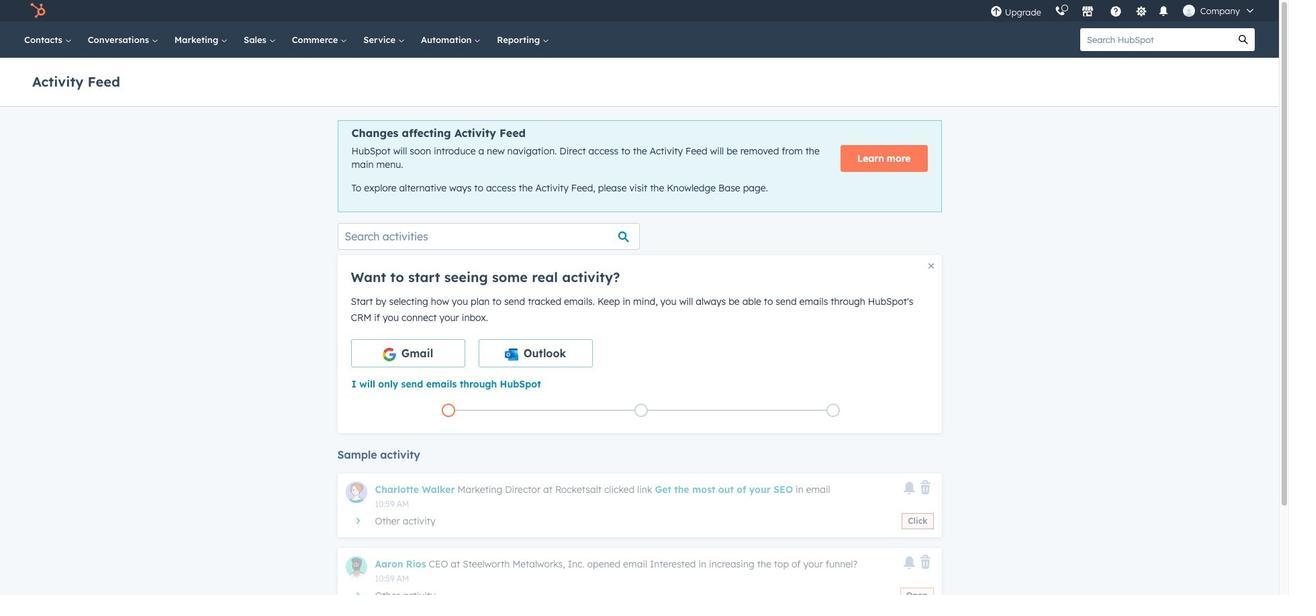 Task type: locate. For each thing, give the bounding box(es) containing it.
list
[[352, 401, 930, 420]]

marketplaces image
[[1082, 6, 1094, 18]]

menu
[[984, 0, 1263, 21]]

None checkbox
[[351, 339, 465, 367], [479, 339, 593, 367], [351, 339, 465, 367], [479, 339, 593, 367]]

onboarding.steps.sendtrackedemailingmail.title image
[[638, 407, 644, 415]]

onboarding.steps.finalstep.title image
[[830, 407, 837, 415]]



Task type: describe. For each thing, give the bounding box(es) containing it.
jacob simon image
[[1183, 5, 1195, 17]]

Search HubSpot search field
[[1081, 28, 1232, 51]]

close image
[[928, 263, 934, 268]]

Search activities search field
[[337, 223, 640, 250]]



Task type: vqa. For each thing, say whether or not it's contained in the screenshot.
'Consent' in the the Consent Options link
no



